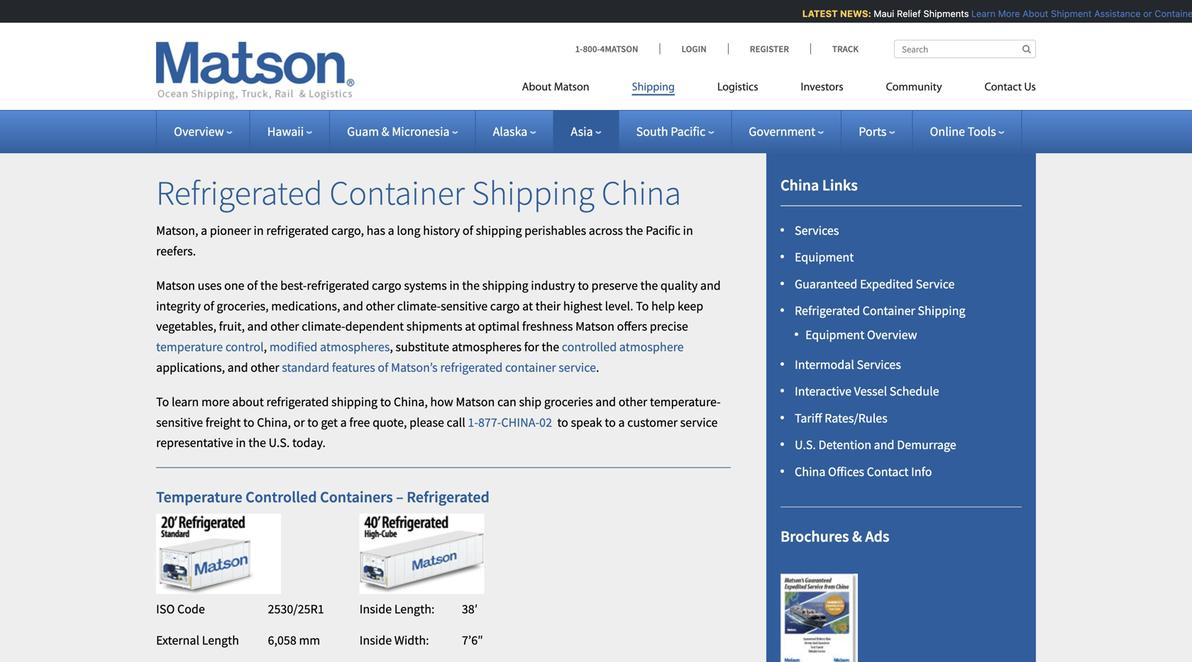 Task type: describe. For each thing, give the bounding box(es) containing it.
brochures & ads
[[781, 527, 890, 546]]

call
[[447, 414, 466, 430]]

a left 'pioneer'
[[201, 223, 207, 239]]

login
[[682, 43, 707, 55]]

guaranteed expedited service link
[[795, 276, 955, 292]]

freight
[[206, 414, 241, 430]]

in inside matson uses one of the best-refrigerated cargo systems in the shipping industry to preserve the quality and integrity of groceries, medications, and other climate-sensitive cargo at their highest level. to help keep vegetables, fruit, and other climate-dependent shipments at optimal freshness matson offers precise temperature control , modified atmospheres , substitute atmospheres for the controlled atmosphere applications, and other standard features of matson's refrigerated container service .
[[450, 278, 460, 294]]

shipping link
[[611, 75, 696, 104]]

services link
[[795, 222, 839, 238]]

matson up controlled in the bottom of the page
[[576, 319, 615, 334]]

guam & micronesia link
[[347, 124, 458, 139]]

shipment
[[1047, 8, 1088, 19]]

shipping for the
[[482, 278, 529, 294]]

matson inside top menu navigation
[[554, 82, 590, 93]]

0 vertical spatial about
[[1019, 8, 1044, 19]]

inside width:
[[360, 633, 429, 649]]

best-
[[280, 278, 307, 294]]

ship
[[519, 394, 542, 410]]

other up 'modified'
[[271, 319, 299, 334]]

integrity
[[156, 298, 201, 314]]

refrigerated up medications,
[[307, 278, 369, 294]]

atmosphere
[[620, 339, 684, 355]]

groceries
[[544, 394, 593, 410]]

2530/25r1
[[268, 601, 324, 617]]

preserve
[[592, 278, 638, 294]]

controlled
[[246, 487, 317, 507]]

matson up integrity
[[156, 278, 195, 294]]

and up control
[[247, 319, 268, 334]]

intermodal
[[795, 357, 855, 373]]

to inside 'to learn more about refrigerated shipping to china, how matson can ship groceries and other temperature- sensitive freight to china, or to get a free quote, please call'
[[156, 394, 169, 410]]

service inside matson uses one of the best-refrigerated cargo systems in the shipping industry to preserve the quality and integrity of groceries, medications, and other climate-sensitive cargo at their highest level. to help keep vegetables, fruit, and other climate-dependent shipments at optimal freshness matson offers precise temperature control , modified atmospheres , substitute atmospheres for the controlled atmosphere applications, and other standard features of matson's refrigerated container service .
[[559, 359, 596, 375]]

iso
[[156, 601, 175, 617]]

pacific inside matson, a pioneer in refrigerated cargo, has a long history of shipping perishables across the pacific in reefers.
[[646, 223, 681, 239]]

and down control
[[228, 359, 248, 375]]

container for refrigerated container shipping
[[863, 303, 916, 319]]

1- for 800-
[[575, 43, 583, 55]]

other up dependent
[[366, 298, 395, 314]]

learn
[[967, 8, 991, 19]]

in inside to speak to a customer service representative in the u.s. today.
[[236, 435, 246, 451]]

of down uses in the left of the page
[[204, 298, 214, 314]]

modified atmospheres link
[[270, 339, 390, 355]]

systems
[[404, 278, 447, 294]]

section containing china links
[[749, 140, 1054, 662]]

dependent
[[345, 319, 404, 334]]

800-
[[583, 43, 600, 55]]

standard features of matson's refrigerated container service link
[[282, 359, 596, 375]]

help
[[652, 298, 675, 314]]

in right 'pioneer'
[[254, 223, 264, 239]]

1 , from the left
[[264, 339, 267, 355]]

groceries,
[[217, 298, 269, 314]]

tariff rates/rules link
[[795, 410, 888, 426]]

6,058 mm
[[268, 633, 320, 649]]

speak
[[571, 414, 602, 430]]

cargo,
[[331, 223, 364, 239]]

matson, a pioneer in refrigerated cargo, has a long history of shipping perishables across the pacific in reefers.
[[156, 223, 693, 259]]

the right systems
[[462, 278, 480, 294]]

to down the about at the bottom
[[243, 414, 254, 430]]

guaranteed espedited service brochure image
[[781, 574, 858, 662]]

logistics link
[[696, 75, 780, 104]]

how
[[430, 394, 453, 410]]

Search search field
[[894, 40, 1036, 58]]

1 horizontal spatial overview
[[867, 327, 918, 343]]

brochures
[[781, 527, 849, 546]]

asia link
[[571, 124, 602, 139]]

and inside 'to learn more about refrigerated shipping to china, how matson can ship groceries and other temperature- sensitive freight to china, or to get a free quote, please call'
[[596, 394, 616, 410]]

about inside top menu navigation
[[522, 82, 552, 93]]

refrigerated container shipping china
[[156, 171, 682, 214]]

0 vertical spatial cargo
[[372, 278, 402, 294]]

0 vertical spatial overview
[[174, 124, 224, 139]]

equipment for equipment overview
[[806, 327, 865, 343]]

1 horizontal spatial services
[[857, 357, 902, 373]]

quality
[[661, 278, 698, 294]]

0 horizontal spatial climate-
[[302, 319, 345, 334]]

hawaii
[[267, 124, 304, 139]]

length
[[202, 633, 239, 649]]

hawaii link
[[267, 124, 312, 139]]

refrigerated for refrigerated container shipping
[[795, 303, 860, 319]]

20 foot standard reefer for refrigerated container shipping china image
[[156, 514, 281, 594]]

blue matson logo with ocean, shipping, truck, rail and logistics written beneath it. image
[[156, 42, 355, 100]]

modified
[[270, 339, 318, 355]]

to inside matson uses one of the best-refrigerated cargo systems in the shipping industry to preserve the quality and integrity of groceries, medications, and other climate-sensitive cargo at their highest level. to help keep vegetables, fruit, and other climate-dependent shipments at optimal freshness matson offers precise temperature control , modified atmospheres , substitute atmospheres for the controlled atmosphere applications, and other standard features of matson's refrigerated container service .
[[636, 298, 649, 314]]

service inside to speak to a customer service representative in the u.s. today.
[[681, 414, 718, 430]]

a inside to speak to a customer service representative in the u.s. today.
[[619, 414, 625, 430]]

1-877-china-02 link
[[468, 414, 555, 430]]

container
[[505, 359, 556, 375]]

2 , from the left
[[390, 339, 393, 355]]

freshness
[[522, 319, 573, 334]]

overview link
[[174, 124, 233, 139]]

refrigerated container shipping link
[[795, 303, 966, 319]]

external
[[156, 633, 200, 649]]

substitute
[[396, 339, 449, 355]]

or inside 'to learn more about refrigerated shipping to china, how matson can ship groceries and other temperature- sensitive freight to china, or to get a free quote, please call'
[[294, 414, 305, 430]]

u.s. detention and demurrage
[[795, 437, 957, 453]]

search image
[[1023, 44, 1031, 54]]

other inside 'to learn more about refrigerated shipping to china, how matson can ship groceries and other temperature- sensitive freight to china, or to get a free quote, please call'
[[619, 394, 648, 410]]

and up keep
[[701, 278, 721, 294]]

relief
[[893, 8, 917, 19]]

to left get
[[308, 414, 319, 430]]

service
[[916, 276, 955, 292]]

us
[[1025, 82, 1036, 93]]

get
[[321, 414, 338, 430]]

industry
[[531, 278, 576, 294]]

length:
[[395, 601, 435, 617]]

china up across at the top
[[602, 171, 682, 214]]

china links
[[781, 175, 858, 195]]

contact inside top menu navigation
[[985, 82, 1022, 93]]

& for ads
[[853, 527, 863, 546]]

free
[[349, 414, 370, 430]]

matson containership manulani at terminal preparing to ship from china. image
[[0, 0, 1193, 140]]

the left best-
[[260, 278, 278, 294]]

of right one
[[247, 278, 258, 294]]

1-800-4matson link
[[575, 43, 660, 55]]

alaska link
[[493, 124, 536, 139]]

shipping inside 'to learn more about refrigerated shipping to china, how matson can ship groceries and other temperature- sensitive freight to china, or to get a free quote, please call'
[[332, 394, 378, 410]]

40 foot high-cube reefer for refrigerated container shipping china image
[[360, 514, 485, 594]]

matson inside 'to learn more about refrigerated shipping to china, how matson can ship groceries and other temperature- sensitive freight to china, or to get a free quote, please call'
[[456, 394, 495, 410]]

& for micronesia
[[382, 124, 389, 139]]

today.
[[292, 435, 326, 451]]

the right for
[[542, 339, 560, 355]]

vessel
[[854, 383, 887, 399]]

register
[[750, 43, 789, 55]]

intermodal services
[[795, 357, 902, 373]]

other down control
[[251, 359, 279, 375]]

has
[[367, 223, 385, 239]]

0 horizontal spatial contact
[[867, 464, 909, 480]]

inside length:
[[360, 601, 435, 617]]

0 horizontal spatial services
[[795, 222, 839, 238]]

and up dependent
[[343, 298, 363, 314]]

a right has on the top of the page
[[388, 223, 394, 239]]

rates/rules
[[825, 410, 888, 426]]

mm
[[299, 633, 320, 649]]

shipping inside shipping link
[[632, 82, 675, 93]]

community
[[886, 82, 942, 93]]

about matson link
[[522, 75, 611, 104]]

can
[[498, 394, 517, 410]]

maui
[[870, 8, 890, 19]]

ads
[[866, 527, 890, 546]]

7'6″
[[462, 633, 483, 649]]

equipment link
[[795, 249, 854, 265]]

top menu navigation
[[522, 75, 1036, 104]]

refrigerated for refrigerated container shipping china
[[156, 171, 323, 214]]

shipments
[[407, 319, 463, 334]]

more
[[994, 8, 1016, 19]]

1 horizontal spatial cargo
[[490, 298, 520, 314]]



Task type: vqa. For each thing, say whether or not it's contained in the screenshot.
your
no



Task type: locate. For each thing, give the bounding box(es) containing it.
precise
[[650, 319, 688, 334]]

1 vertical spatial overview
[[867, 327, 918, 343]]

uses
[[198, 278, 222, 294]]

customer
[[628, 414, 678, 430]]

inside for inside length:
[[360, 601, 392, 617]]

the inside to speak to a customer service representative in the u.s. today.
[[249, 435, 266, 451]]

refrigerated down standard
[[266, 394, 329, 410]]

service down the temperature-
[[681, 414, 718, 430]]

1 vertical spatial or
[[294, 414, 305, 430]]

sensitive
[[441, 298, 488, 314], [156, 414, 203, 430]]

to left learn
[[156, 394, 169, 410]]

1 horizontal spatial ,
[[390, 339, 393, 355]]

1 vertical spatial pacific
[[646, 223, 681, 239]]

refrigerated down guaranteed
[[795, 303, 860, 319]]

interactive vessel schedule
[[795, 383, 940, 399]]

temperature-
[[650, 394, 721, 410]]

u.s. left today.
[[269, 435, 290, 451]]

1 horizontal spatial container
[[863, 303, 916, 319]]

shipping up the 'south'
[[632, 82, 675, 93]]

about up the alaska link on the top left
[[522, 82, 552, 93]]

highest
[[563, 298, 603, 314]]

china left links on the right
[[781, 175, 820, 195]]

china for china offices contact info
[[795, 464, 826, 480]]

.
[[596, 359, 600, 375]]

0 horizontal spatial atmospheres
[[320, 339, 390, 355]]

of right history
[[463, 223, 473, 239]]

to up highest
[[578, 278, 589, 294]]

refrigerated right –
[[407, 487, 490, 507]]

ports
[[859, 124, 887, 139]]

1- left 4matson
[[575, 43, 583, 55]]

interactive vessel schedule link
[[795, 383, 940, 399]]

0 vertical spatial 1-
[[575, 43, 583, 55]]

1 vertical spatial at
[[465, 319, 476, 334]]

container up long
[[330, 171, 465, 214]]

2 atmospheres from the left
[[452, 339, 522, 355]]

shipping up perishables
[[472, 171, 595, 214]]

1 horizontal spatial refrigerated
[[407, 487, 490, 507]]

2 vertical spatial refrigerated
[[407, 487, 490, 507]]

877-
[[478, 414, 501, 430]]

–
[[396, 487, 404, 507]]

guaranteed
[[795, 276, 858, 292]]

service
[[559, 359, 596, 375], [681, 414, 718, 430]]

tools
[[968, 124, 997, 139]]

container for refrigerated container shipping china
[[330, 171, 465, 214]]

1 horizontal spatial to
[[636, 298, 649, 314]]

climate- down systems
[[397, 298, 441, 314]]

to up quote,
[[380, 394, 391, 410]]

government link
[[749, 124, 824, 139]]

0 horizontal spatial shipping
[[472, 171, 595, 214]]

shipping up free
[[332, 394, 378, 410]]

0 vertical spatial at
[[523, 298, 533, 314]]

2 vertical spatial container
[[863, 303, 916, 319]]

china offices contact info link
[[795, 464, 932, 480]]

china, up please
[[394, 394, 428, 410]]

0 vertical spatial refrigerated
[[156, 171, 323, 214]]

or up today.
[[294, 414, 305, 430]]

shipping for of
[[476, 223, 522, 239]]

0 horizontal spatial refrigerated
[[156, 171, 323, 214]]

other up "customer" in the right bottom of the page
[[619, 394, 648, 410]]

shipments
[[919, 8, 965, 19]]

1 vertical spatial &
[[853, 527, 863, 546]]

1 horizontal spatial &
[[853, 527, 863, 546]]

shipping up optimal
[[482, 278, 529, 294]]

1- for 877-
[[468, 414, 478, 430]]

sensitive up the shipments
[[441, 298, 488, 314]]

at left 'their'
[[523, 298, 533, 314]]

inside left width:
[[360, 633, 392, 649]]

0 horizontal spatial 1-
[[468, 414, 478, 430]]

services up the vessel
[[857, 357, 902, 373]]

equipment for equipment link at the top
[[795, 249, 854, 265]]

matson up 877-
[[456, 394, 495, 410]]

about
[[232, 394, 264, 410]]

1 horizontal spatial 1-
[[575, 43, 583, 55]]

sensitive down learn
[[156, 414, 203, 430]]

, down dependent
[[390, 339, 393, 355]]

long
[[397, 223, 421, 239]]

0 vertical spatial to
[[636, 298, 649, 314]]

detention
[[819, 437, 872, 453]]

temperature control link
[[156, 339, 264, 355]]

code
[[177, 601, 205, 617]]

logistics
[[718, 82, 759, 93]]

0 vertical spatial or
[[1139, 8, 1148, 19]]

inside up the inside width:
[[360, 601, 392, 617]]

refrigerated up 'pioneer'
[[156, 171, 323, 214]]

0 horizontal spatial service
[[559, 359, 596, 375]]

2 vertical spatial shipping
[[332, 394, 378, 410]]

0 vertical spatial climate-
[[397, 298, 441, 314]]

keep
[[678, 298, 704, 314]]

1 vertical spatial 1-
[[468, 414, 478, 430]]

container down expedited
[[863, 303, 916, 319]]

in right systems
[[450, 278, 460, 294]]

matson,
[[156, 223, 198, 239]]

the down the about at the bottom
[[249, 435, 266, 451]]

offices
[[828, 464, 865, 480]]

0 vertical spatial &
[[382, 124, 389, 139]]

china,
[[394, 394, 428, 410], [257, 414, 291, 430]]

1 horizontal spatial sensitive
[[441, 298, 488, 314]]

1- right the call
[[468, 414, 478, 430]]

shipping for refrigerated container shipping
[[918, 303, 966, 319]]

1 horizontal spatial shipping
[[632, 82, 675, 93]]

across
[[589, 223, 623, 239]]

of right the features
[[378, 359, 389, 375]]

tariff rates/rules
[[795, 410, 888, 426]]

shipping down the service
[[918, 303, 966, 319]]

refrigerated inside 'to learn more about refrigerated shipping to china, how matson can ship groceries and other temperature- sensitive freight to china, or to get a free quote, please call'
[[266, 394, 329, 410]]

china for china links
[[781, 175, 820, 195]]

0 horizontal spatial overview
[[174, 124, 224, 139]]

to left help
[[636, 298, 649, 314]]

1 vertical spatial service
[[681, 414, 718, 430]]

1 vertical spatial services
[[857, 357, 902, 373]]

to speak to a customer service representative in the u.s. today.
[[156, 414, 718, 451]]

refrigerated up how
[[440, 359, 503, 375]]

iso code
[[156, 601, 205, 617]]

0 vertical spatial service
[[559, 359, 596, 375]]

ports link
[[859, 124, 896, 139]]

0 vertical spatial contact
[[985, 82, 1022, 93]]

china, down the about at the bottom
[[257, 414, 291, 430]]

1 atmospheres from the left
[[320, 339, 390, 355]]

cargo up optimal
[[490, 298, 520, 314]]

containers
[[320, 487, 393, 507]]

south pacific
[[637, 124, 706, 139]]

a left "customer" in the right bottom of the page
[[619, 414, 625, 430]]

the
[[626, 223, 643, 239], [260, 278, 278, 294], [462, 278, 480, 294], [641, 278, 658, 294], [542, 339, 560, 355], [249, 435, 266, 451]]

of inside matson, a pioneer in refrigerated cargo, has a long history of shipping perishables across the pacific in reefers.
[[463, 223, 473, 239]]

& right guam
[[382, 124, 389, 139]]

in down "freight"
[[236, 435, 246, 451]]

learn more about shipment assistance or container link
[[967, 8, 1193, 19]]

0 horizontal spatial or
[[294, 414, 305, 430]]

the inside matson, a pioneer in refrigerated cargo, has a long history of shipping perishables across the pacific in reefers.
[[626, 223, 643, 239]]

pacific right across at the top
[[646, 223, 681, 239]]

1 horizontal spatial atmospheres
[[452, 339, 522, 355]]

1 vertical spatial climate-
[[302, 319, 345, 334]]

the up help
[[641, 278, 658, 294]]

1 vertical spatial shipping
[[482, 278, 529, 294]]

inside for inside width:
[[360, 633, 392, 649]]

0 horizontal spatial container
[[330, 171, 465, 214]]

1 horizontal spatial u.s.
[[795, 437, 816, 453]]

0 horizontal spatial at
[[465, 319, 476, 334]]

1 vertical spatial inside
[[360, 633, 392, 649]]

expedited
[[860, 276, 914, 292]]

intermodal services link
[[795, 357, 902, 373]]

0 horizontal spatial ,
[[264, 339, 267, 355]]

1 horizontal spatial or
[[1139, 8, 1148, 19]]

1 horizontal spatial contact
[[985, 82, 1022, 93]]

1 vertical spatial contact
[[867, 464, 909, 480]]

shipping
[[476, 223, 522, 239], [482, 278, 529, 294], [332, 394, 378, 410]]

0 horizontal spatial &
[[382, 124, 389, 139]]

sensitive inside 'to learn more about refrigerated shipping to china, how matson can ship groceries and other temperature- sensitive freight to china, or to get a free quote, please call'
[[156, 414, 203, 430]]

and up china offices contact info link
[[874, 437, 895, 453]]

1 vertical spatial china,
[[257, 414, 291, 430]]

guam
[[347, 124, 379, 139]]

service down controlled in the bottom of the page
[[559, 359, 596, 375]]

controlled atmosphere link
[[562, 339, 684, 355]]

0 vertical spatial container
[[1151, 8, 1193, 19]]

or right assistance
[[1139, 8, 1148, 19]]

government
[[749, 124, 816, 139]]

None search field
[[894, 40, 1036, 58]]

and
[[701, 278, 721, 294], [343, 298, 363, 314], [247, 319, 268, 334], [228, 359, 248, 375], [596, 394, 616, 410], [874, 437, 895, 453]]

equipment up intermodal
[[806, 327, 865, 343]]

online
[[930, 124, 965, 139]]

1 vertical spatial cargo
[[490, 298, 520, 314]]

0 horizontal spatial china,
[[257, 414, 291, 430]]

their
[[536, 298, 561, 314]]

0 vertical spatial sensitive
[[441, 298, 488, 314]]

0 horizontal spatial to
[[156, 394, 169, 410]]

0 horizontal spatial sensitive
[[156, 414, 203, 430]]

1 vertical spatial container
[[330, 171, 465, 214]]

refrigerated inside matson, a pioneer in refrigerated cargo, has a long history of shipping perishables across the pacific in reefers.
[[266, 223, 329, 239]]

1 horizontal spatial china,
[[394, 394, 428, 410]]

refrigerated left cargo,
[[266, 223, 329, 239]]

refrigerated
[[266, 223, 329, 239], [307, 278, 369, 294], [440, 359, 503, 375], [266, 394, 329, 410]]

china offices contact info
[[795, 464, 932, 480]]

1 inside from the top
[[360, 601, 392, 617]]

section
[[749, 140, 1054, 662]]

u.s.
[[269, 435, 290, 451], [795, 437, 816, 453]]

1 vertical spatial to
[[156, 394, 169, 410]]

history
[[423, 223, 460, 239]]

shipping for refrigerated container shipping china
[[472, 171, 595, 214]]

atmospheres up the features
[[320, 339, 390, 355]]

in
[[254, 223, 264, 239], [683, 223, 693, 239], [450, 278, 460, 294], [236, 435, 246, 451]]

external length
[[156, 633, 239, 649]]

2 horizontal spatial shipping
[[918, 303, 966, 319]]

latest
[[798, 8, 834, 19]]

1 horizontal spatial climate-
[[397, 298, 441, 314]]

equipment up guaranteed
[[795, 249, 854, 265]]

2 inside from the top
[[360, 633, 392, 649]]

guam & micronesia
[[347, 124, 450, 139]]

1 vertical spatial equipment
[[806, 327, 865, 343]]

, left 'modified'
[[264, 339, 267, 355]]

0 vertical spatial shipping
[[476, 223, 522, 239]]

1 vertical spatial shipping
[[472, 171, 595, 214]]

for
[[524, 339, 539, 355]]

of
[[463, 223, 473, 239], [247, 278, 258, 294], [204, 298, 214, 314], [378, 359, 389, 375]]

0 vertical spatial shipping
[[632, 82, 675, 93]]

1 vertical spatial refrigerated
[[795, 303, 860, 319]]

4matson
[[600, 43, 639, 55]]

1 horizontal spatial about
[[1019, 8, 1044, 19]]

1 horizontal spatial at
[[523, 298, 533, 314]]

about right more
[[1019, 8, 1044, 19]]

0 vertical spatial pacific
[[671, 124, 706, 139]]

0 vertical spatial china,
[[394, 394, 428, 410]]

climate- up the modified atmospheres link
[[302, 319, 345, 334]]

a inside 'to learn more about refrigerated shipping to china, how matson can ship groceries and other temperature- sensitive freight to china, or to get a free quote, please call'
[[340, 414, 347, 430]]

u.s. down tariff
[[795, 437, 816, 453]]

shipping left perishables
[[476, 223, 522, 239]]

at left optimal
[[465, 319, 476, 334]]

shipping inside matson uses one of the best-refrigerated cargo systems in the shipping industry to preserve the quality and integrity of groceries, medications, and other climate-sensitive cargo at their highest level. to help keep vegetables, fruit, and other climate-dependent shipments at optimal freshness matson offers precise temperature control , modified atmospheres , substitute atmospheres for the controlled atmosphere applications, and other standard features of matson's refrigerated container service .
[[482, 278, 529, 294]]

refrigerated container shipping
[[795, 303, 966, 319]]

cargo left systems
[[372, 278, 402, 294]]

container right assistance
[[1151, 8, 1193, 19]]

u.s. inside to speak to a customer service representative in the u.s. today.
[[269, 435, 290, 451]]

equipment
[[795, 249, 854, 265], [806, 327, 865, 343]]

features
[[332, 359, 375, 375]]

interactive
[[795, 383, 852, 399]]

other
[[366, 298, 395, 314], [271, 319, 299, 334], [251, 359, 279, 375], [619, 394, 648, 410]]

2 vertical spatial shipping
[[918, 303, 966, 319]]

0 horizontal spatial u.s.
[[269, 435, 290, 451]]

and up speak
[[596, 394, 616, 410]]

china-
[[501, 414, 540, 430]]

0 vertical spatial inside
[[360, 601, 392, 617]]

track link
[[811, 43, 859, 55]]

news:
[[836, 8, 867, 19]]

&
[[382, 124, 389, 139], [853, 527, 863, 546]]

a right get
[[340, 414, 347, 430]]

equipment overview
[[806, 327, 918, 343]]

the right across at the top
[[626, 223, 643, 239]]

pacific right the 'south'
[[671, 124, 706, 139]]

to right 02
[[557, 414, 569, 430]]

services up equipment link at the top
[[795, 222, 839, 238]]

to inside matson uses one of the best-refrigerated cargo systems in the shipping industry to preserve the quality and integrity of groceries, medications, and other climate-sensitive cargo at their highest level. to help keep vegetables, fruit, and other climate-dependent shipments at optimal freshness matson offers precise temperature control , modified atmospheres , substitute atmospheres for the controlled atmosphere applications, and other standard features of matson's refrigerated container service .
[[578, 278, 589, 294]]

online tools
[[930, 124, 997, 139]]

to right speak
[[605, 414, 616, 430]]

asia
[[571, 124, 593, 139]]

width:
[[395, 633, 429, 649]]

02
[[540, 414, 552, 430]]

contact left us
[[985, 82, 1022, 93]]

sensitive inside matson uses one of the best-refrigerated cargo systems in the shipping industry to preserve the quality and integrity of groceries, medications, and other climate-sensitive cargo at their highest level. to help keep vegetables, fruit, and other climate-dependent shipments at optimal freshness matson offers precise temperature control , modified atmospheres , substitute atmospheres for the controlled atmosphere applications, and other standard features of matson's refrigerated container service .
[[441, 298, 488, 314]]

0 vertical spatial services
[[795, 222, 839, 238]]

shipping inside matson, a pioneer in refrigerated cargo, has a long history of shipping perishables across the pacific in reefers.
[[476, 223, 522, 239]]

& left ads
[[853, 527, 863, 546]]

demurrage
[[897, 437, 957, 453]]

1 horizontal spatial service
[[681, 414, 718, 430]]

contact down "u.s. detention and demurrage"
[[867, 464, 909, 480]]

2 horizontal spatial refrigerated
[[795, 303, 860, 319]]

a
[[201, 223, 207, 239], [388, 223, 394, 239], [340, 414, 347, 430], [619, 414, 625, 430]]

china left offices
[[795, 464, 826, 480]]

1 vertical spatial about
[[522, 82, 552, 93]]

0 horizontal spatial about
[[522, 82, 552, 93]]

matson down 800-
[[554, 82, 590, 93]]

0 vertical spatial equipment
[[795, 249, 854, 265]]

in up 'quality'
[[683, 223, 693, 239]]

schedule
[[890, 383, 940, 399]]

atmospheres down optimal
[[452, 339, 522, 355]]

overview
[[174, 124, 224, 139], [867, 327, 918, 343]]

0 horizontal spatial cargo
[[372, 278, 402, 294]]

2 horizontal spatial container
[[1151, 8, 1193, 19]]

1 vertical spatial sensitive
[[156, 414, 203, 430]]



